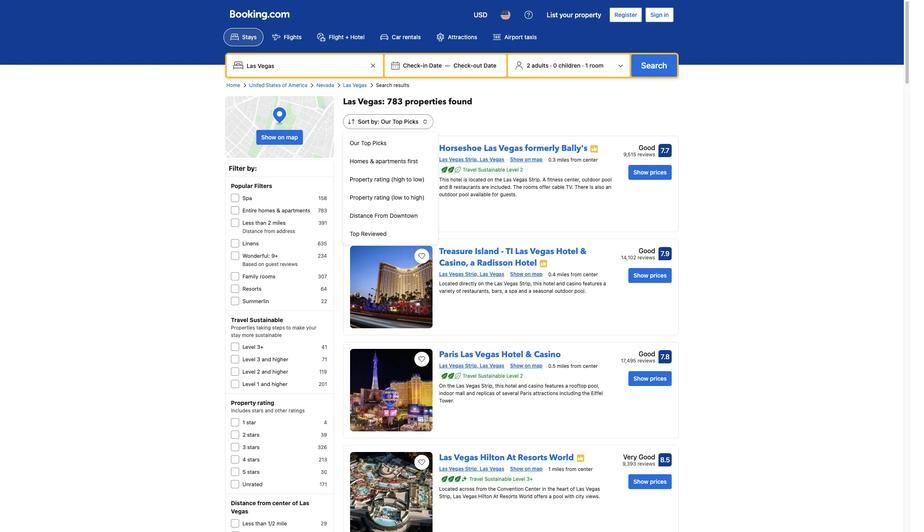 Task type: describe. For each thing, give the bounding box(es) containing it.
& inside "button"
[[370, 158, 374, 165]]

to inside travel sustainable properties taking steps to make your stay more sustainable
[[286, 325, 291, 331]]

1 horizontal spatial is
[[590, 184, 594, 190]]

adults
[[532, 62, 549, 69]]

found
[[449, 96, 473, 107]]

rooftop
[[570, 383, 587, 389]]

635
[[318, 241, 327, 247]]

0.4
[[549, 271, 556, 278]]

sustainable inside travel sustainable properties taking steps to make your stay more sustainable
[[250, 316, 283, 323]]

to for (low
[[404, 194, 410, 201]]

flights
[[284, 33, 302, 40]]

level down more
[[243, 344, 256, 350]]

on the las vegas strip, this hotel and casino features a rooftop pool, indoor mall and replicas of several paris attractions including the eiffel tower.
[[439, 383, 603, 404]]

reviews for 7.9
[[638, 255, 656, 261]]

airport
[[505, 33, 523, 40]]

top inside button
[[350, 230, 360, 237]]

united states of america link
[[249, 82, 308, 89]]

than for 2
[[256, 220, 267, 226]]

map for treasure island - ti las vegas hotel & casino, a radisson hotel
[[532, 271, 543, 277]]

307
[[318, 274, 327, 280]]

treasure
[[439, 246, 473, 257]]

2 · from the left
[[582, 62, 584, 69]]

picks inside main content
[[404, 118, 419, 125]]

also
[[595, 184, 605, 190]]

and up several
[[519, 383, 527, 389]]

bars,
[[492, 288, 504, 294]]

search button
[[632, 54, 678, 77]]

22
[[321, 298, 327, 305]]

0 vertical spatial hilton
[[481, 452, 505, 463]]

america
[[288, 82, 308, 88]]

and down level 2 and higher
[[261, 381, 270, 387]]

property rating (low to high)
[[350, 194, 425, 201]]

2 up the
[[520, 167, 523, 173]]

an
[[606, 184, 612, 190]]

with
[[565, 493, 575, 500]]

of inside located directly on the las vegas strip, this hotel and casino features a variety of restaurants, bars, a spa and a seasonal outdoor pool.
[[457, 288, 461, 294]]

taking
[[257, 325, 271, 331]]

1 vertical spatial 3
[[243, 444, 246, 451]]

0 vertical spatial top
[[393, 118, 403, 125]]

paris las vegas hotel & casino image
[[350, 349, 433, 432]]

and right 'spa'
[[519, 288, 528, 294]]

miles for horseshoe las vegas formerly bally's
[[557, 157, 570, 163]]

your inside travel sustainable properties taking steps to make your stay more sustainable
[[306, 325, 317, 331]]

first
[[408, 158, 418, 165]]

than for 1/2
[[256, 520, 267, 527]]

0 horizontal spatial resorts
[[243, 286, 262, 292]]

island
[[475, 246, 499, 257]]

hotel left casino
[[502, 349, 524, 360]]

states
[[266, 82, 281, 88]]

casino,
[[439, 257, 468, 269]]

by: for filter
[[247, 165, 257, 172]]

the right on
[[448, 383, 455, 389]]

0.5 miles from center
[[549, 363, 598, 369]]

good 14,102 reviews
[[622, 247, 656, 261]]

center inside distance from center of las vegas
[[272, 500, 291, 507]]

good for 7.7
[[639, 144, 656, 151]]

2 up level 1 and higher
[[257, 368, 260, 375]]

stays
[[242, 33, 257, 40]]

more
[[242, 332, 254, 338]]

tower.
[[439, 398, 455, 404]]

1 vertical spatial rooms
[[260, 273, 276, 280]]

a inside on the las vegas strip, this hotel and casino features a rooftop pool, indoor mall and replicas of several paris attractions including the eiffel tower.
[[566, 383, 568, 389]]

& right homes
[[277, 207, 281, 214]]

2 up on the las vegas strip, this hotel and casino features a rooftop pool, indoor mall and replicas of several paris attractions including the eiffel tower.
[[520, 373, 523, 379]]

center for horseshoe las vegas formerly bally's
[[583, 157, 598, 163]]

a inside located across from the convention center in the heart of las vegas strip, las vegas hilton at resorts world offers a pool with city views.
[[549, 493, 552, 500]]

flights link
[[265, 28, 309, 46]]

0 horizontal spatial this property is part of our preferred partner program. it's committed to providing excellent service and good value. it'll pay us a higher commission if you make a booking. image
[[577, 454, 585, 462]]

rating for (low
[[374, 194, 390, 201]]

reviews right guest
[[280, 261, 298, 267]]

and down 0.4 miles from center in the bottom right of the page
[[557, 281, 565, 287]]

popular
[[231, 182, 253, 189]]

good element for horseshoe las vegas formerly bally's
[[624, 143, 656, 153]]

less than 2 miles
[[243, 220, 286, 226]]

and up level 2 and higher
[[262, 356, 271, 363]]

on inside located directly on the las vegas strip, this hotel and casino features a variety of restaurants, bars, a spa and a seasonal outdoor pool.
[[478, 281, 484, 287]]

rating for includes
[[258, 399, 274, 406]]

guests.
[[500, 191, 517, 198]]

hotel inside located directly on the las vegas strip, this hotel and casino features a variety of restaurants, bars, a spa and a seasonal outdoor pool.
[[544, 281, 555, 287]]

show prices for las vegas hilton at resorts world
[[634, 478, 667, 485]]

on
[[439, 383, 446, 389]]

stay
[[231, 332, 241, 338]]

good for 7.9
[[639, 247, 656, 255]]

0 vertical spatial your
[[560, 11, 574, 19]]

family
[[243, 273, 259, 280]]

center for las vegas hilton at resorts world
[[578, 466, 593, 472]]

check-out date button
[[450, 58, 500, 73]]

reviewed
[[361, 230, 387, 237]]

0 vertical spatial pool
[[602, 177, 612, 183]]

offer
[[540, 184, 551, 190]]

of inside distance from center of las vegas
[[292, 500, 298, 507]]

from down less than 2 miles
[[264, 228, 275, 234]]

our inside button
[[350, 139, 360, 146]]

bally's
[[562, 143, 588, 154]]

steps
[[272, 325, 285, 331]]

1 vertical spatial resorts
[[518, 452, 548, 463]]

features inside on the las vegas strip, this hotel and casino features a rooftop pool, indoor mall and replicas of several paris attractions including the eiffel tower.
[[545, 383, 564, 389]]

at inside located across from the convention center in the heart of las vegas strip, las vegas hilton at resorts world offers a pool with city views.
[[494, 493, 499, 500]]

sustainable for 17,495
[[478, 373, 505, 379]]

0 vertical spatial paris
[[439, 349, 459, 360]]

horseshoe las vegas formerly bally's
[[439, 143, 588, 154]]

and down level 3 and higher
[[262, 368, 271, 375]]

our inside main content
[[381, 118, 391, 125]]

paris inside on the las vegas strip, this hotel and casino features a rooftop pool, indoor mall and replicas of several paris attractions including the eiffel tower.
[[520, 390, 532, 396]]

including
[[560, 390, 581, 396]]

show on map inside button
[[261, 134, 298, 141]]

car
[[392, 33, 401, 40]]

las vegas hilton at resorts world
[[439, 452, 574, 463]]

horseshoe las vegas formerly bally's link
[[439, 139, 588, 154]]

3 stars
[[243, 444, 260, 451]]

very
[[623, 453, 637, 461]]

2 down 1 star
[[243, 432, 246, 438]]

1 horizontal spatial 3
[[257, 356, 260, 363]]

level up level 1 and higher
[[243, 368, 256, 375]]

good 9,515 reviews
[[624, 144, 656, 158]]

property
[[575, 11, 602, 19]]

las inside horseshoe las vegas formerly bally's link
[[484, 143, 497, 154]]

1 date from the left
[[429, 62, 442, 69]]

and inside this hotel is located on the las vegas strip. a fitness center, outdoor pool and 8 restaurants are included. the rooms offer cable tv. there is also an outdoor pool available for guests.
[[439, 184, 448, 190]]

from
[[375, 212, 388, 219]]

distance for distance from downtown
[[350, 212, 373, 219]]

1 miles from center
[[549, 466, 593, 472]]

less for less than 1/2 mile
[[243, 520, 254, 527]]

level up convention
[[513, 476, 526, 482]]

united
[[249, 82, 265, 88]]

property for property rating (high to low)
[[350, 176, 373, 183]]

scored 8.5 element
[[659, 453, 672, 467]]

show on map for horseshoe las vegas formerly bally's
[[510, 156, 543, 163]]

3 show prices button from the top
[[629, 371, 672, 386]]

good element for treasure island - ti las vegas hotel & casino, a radisson hotel
[[622, 246, 656, 256]]

spa
[[509, 288, 518, 294]]

city
[[576, 493, 585, 500]]

higher for level 1 and higher
[[272, 381, 288, 387]]

0 horizontal spatial 783
[[318, 208, 327, 214]]

sort
[[358, 118, 370, 125]]

based on guest reviews
[[243, 261, 298, 267]]

strip.
[[529, 177, 542, 183]]

strip, inside on the las vegas strip, this hotel and casino features a rooftop pool, indoor mall and replicas of several paris attractions including the eiffel tower.
[[482, 383, 494, 389]]

distance for distance from center of las vegas
[[231, 500, 256, 507]]

on inside this hotel is located on the las vegas strip. a fitness center, outdoor pool and 8 restaurants are included. the rooms offer cable tv. there is also an outdoor pool available for guests.
[[488, 177, 494, 183]]

4 for 4 stars
[[243, 456, 246, 463]]

sustainable for good
[[485, 476, 512, 482]]

picks inside our top picks button
[[373, 139, 387, 146]]

located
[[469, 177, 486, 183]]

show prices button for las vegas hilton at resorts world
[[629, 475, 672, 489]]

center up pool,
[[583, 363, 598, 369]]

travel inside travel sustainable properties taking steps to make your stay more sustainable
[[231, 316, 248, 323]]

las vegas strip, las vegas for vegas
[[439, 466, 505, 472]]

sustainable
[[255, 332, 282, 338]]

search for search results
[[376, 82, 392, 88]]

2 up distance from address at the left top
[[268, 220, 271, 226]]

234
[[318, 253, 327, 259]]

show on map for treasure island - ti las vegas hotel & casino, a radisson hotel
[[510, 271, 543, 277]]

offers
[[534, 493, 548, 500]]

map for las vegas hilton at resorts world
[[532, 466, 543, 472]]

mile
[[277, 520, 287, 527]]

downtown
[[390, 212, 418, 219]]

world inside located across from the convention center in the heart of las vegas strip, las vegas hilton at resorts world offers a pool with city views.
[[519, 493, 533, 500]]

the inside located directly on the las vegas strip, this hotel and casino features a variety of restaurants, bars, a spa and a seasonal outdoor pool.
[[486, 281, 493, 287]]

sustainable for 9,515
[[478, 167, 505, 173]]

las inside this hotel is located on the las vegas strip. a fitness center, outdoor pool and 8 restaurants are included. the rooms offer cable tv. there is also an outdoor pool available for guests.
[[504, 177, 512, 183]]

0 vertical spatial is
[[464, 177, 468, 183]]

pool.
[[575, 288, 586, 294]]

located for las
[[439, 486, 458, 492]]

treasure island - ti las vegas hotel & casino, a radisson hotel image
[[350, 246, 433, 328]]

tv.
[[566, 184, 574, 190]]

9,515
[[624, 151, 637, 158]]

restaurants
[[454, 184, 481, 190]]

4 for 4
[[324, 420, 327, 426]]

attractions
[[533, 390, 559, 396]]

in inside located across from the convention center in the heart of las vegas strip, las vegas hilton at resorts world offers a pool with city views.
[[542, 486, 547, 492]]

travel sustainable properties taking steps to make your stay more sustainable
[[231, 316, 317, 338]]

in for check-
[[423, 62, 428, 69]]

64
[[321, 286, 327, 292]]

ratings
[[289, 408, 305, 414]]

travel for good
[[470, 476, 484, 482]]

convention
[[498, 486, 524, 492]]

miles right 0.5
[[557, 363, 570, 369]]

las inside las vegas link
[[343, 82, 351, 88]]

a inside the treasure island - ti las vegas hotel & casino, a radisson hotel
[[471, 257, 475, 269]]

flight + hotel
[[329, 33, 365, 40]]

ti
[[506, 246, 513, 257]]

map inside button
[[286, 134, 298, 141]]

register
[[615, 11, 638, 18]]

top inside button
[[361, 139, 371, 146]]

0 horizontal spatial 3+
[[257, 344, 264, 350]]

level down "level 3+"
[[243, 356, 256, 363]]

stars for 5 stars
[[247, 469, 260, 475]]

1/2
[[268, 520, 275, 527]]

includes
[[231, 408, 251, 414]]

center for treasure island - ti las vegas hotel & casino, a radisson hotel
[[583, 271, 598, 278]]

homes
[[350, 158, 369, 165]]

hotel inside on the las vegas strip, this hotel and casino features a rooftop pool, indoor mall and replicas of several paris attractions including the eiffel tower.
[[505, 383, 517, 389]]

family rooms
[[243, 273, 276, 280]]

out
[[473, 62, 482, 69]]

stars for 3 stars
[[247, 444, 260, 451]]

miles for treasure island - ti las vegas hotel & casino, a radisson hotel
[[557, 271, 570, 278]]

heart
[[557, 486, 569, 492]]

8.5
[[661, 456, 670, 464]]

results
[[394, 82, 409, 88]]

sign in
[[651, 11, 669, 18]]

property rating (high to low)
[[350, 176, 425, 183]]



Task type: locate. For each thing, give the bounding box(es) containing it.
from inside located across from the convention center in the heart of las vegas strip, las vegas hilton at resorts world offers a pool with city views.
[[476, 486, 487, 492]]

0 horizontal spatial 4
[[243, 456, 246, 463]]

property for property rating (low to high)
[[350, 194, 373, 201]]

sustainable up located
[[478, 167, 505, 173]]

from up less than 1/2 mile
[[258, 500, 271, 507]]

1 vertical spatial casino
[[529, 383, 544, 389]]

show prices for treasure island - ti las vegas hotel & casino, a radisson hotel
[[634, 272, 667, 279]]

3 prices from the top
[[650, 375, 667, 382]]

reviews inside good 9,515 reviews
[[638, 151, 656, 158]]

scored 7.7 element
[[659, 144, 672, 157]]

0 vertical spatial features
[[583, 281, 602, 287]]

1 horizontal spatial ·
[[582, 62, 584, 69]]

2 vertical spatial hotel
[[505, 383, 517, 389]]

1 horizontal spatial top
[[361, 139, 371, 146]]

2 show prices from the top
[[634, 272, 667, 279]]

casino inside on the las vegas strip, this hotel and casino features a rooftop pool, indoor mall and replicas of several paris attractions including the eiffel tower.
[[529, 383, 544, 389]]

hotel right +
[[351, 33, 365, 40]]

0 horizontal spatial features
[[545, 383, 564, 389]]

travel sustainable level 2 for 7.7
[[463, 167, 523, 173]]

1 vertical spatial this
[[496, 383, 504, 389]]

Where are you going? field
[[243, 58, 369, 73]]

1 vertical spatial to
[[404, 194, 410, 201]]

1 vertical spatial 4
[[243, 456, 246, 463]]

2 vertical spatial distance
[[231, 500, 256, 507]]

0 vertical spatial at
[[507, 452, 516, 463]]

1 horizontal spatial search
[[642, 61, 668, 70]]

this property is part of our preferred partner program. it's committed to providing excellent service and good value. it'll pay us a higher commission if you make a booking. image
[[590, 145, 599, 153], [540, 259, 548, 268], [540, 259, 548, 268], [577, 454, 585, 462]]

4 show prices button from the top
[[629, 475, 672, 489]]

las inside search results updated. las vegas: 783 properties found. element
[[343, 96, 356, 107]]

good inside good 9,515 reviews
[[639, 144, 656, 151]]

3+ up center
[[527, 476, 533, 482]]

your right make
[[306, 325, 317, 331]]

good inside "good 17,495 reviews"
[[639, 350, 656, 358]]

0 vertical spatial casino
[[567, 281, 582, 287]]

good left scored 7.9 element on the top
[[639, 247, 656, 255]]

vegas inside the treasure island - ti las vegas hotel & casino, a radisson hotel
[[530, 246, 554, 257]]

level up several
[[507, 373, 519, 379]]

0 vertical spatial 3
[[257, 356, 260, 363]]

1 vertical spatial property
[[350, 194, 373, 201]]

0 vertical spatial rating
[[374, 176, 390, 183]]

list your property link
[[542, 5, 607, 25]]

search results
[[376, 82, 409, 88]]

this property is part of our preferred partner program. it's committed to providing excellent service and good value. it'll pay us a higher commission if you make a booking. image right bally's
[[590, 145, 599, 153]]

reviews inside "good 17,495 reviews"
[[638, 358, 656, 364]]

las vegas strip, las vegas down horseshoe
[[439, 156, 505, 163]]

miles
[[557, 157, 570, 163], [273, 220, 286, 226], [557, 271, 570, 278], [557, 363, 570, 369], [552, 466, 565, 472]]

1 show prices from the top
[[634, 169, 667, 176]]

—
[[445, 62, 450, 69]]

1 located from the top
[[439, 281, 458, 287]]

good inside very good 9,393 reviews
[[639, 453, 656, 461]]

0 horizontal spatial search
[[376, 82, 392, 88]]

0 horizontal spatial world
[[519, 493, 533, 500]]

prices for horseshoe las vegas formerly bally's
[[650, 169, 667, 176]]

horseshoe las vegas formerly bally's image
[[350, 143, 433, 225]]

show prices button down very good 9,393 reviews
[[629, 475, 672, 489]]

0 horizontal spatial 3
[[243, 444, 246, 451]]

show prices button for horseshoe las vegas formerly bally's
[[629, 165, 672, 180]]

restaurants,
[[463, 288, 491, 294]]

2 horizontal spatial outdoor
[[582, 177, 601, 183]]

top up homes at the top left of page
[[361, 139, 371, 146]]

good
[[639, 144, 656, 151], [639, 247, 656, 255], [639, 350, 656, 358], [639, 453, 656, 461]]

0 vertical spatial world
[[550, 452, 574, 463]]

from up heart
[[566, 466, 577, 472]]

the
[[495, 177, 502, 183], [486, 281, 493, 287], [448, 383, 455, 389], [583, 390, 590, 396], [489, 486, 496, 492], [548, 486, 555, 492]]

1 vertical spatial higher
[[273, 368, 288, 375]]

strip, inside located directly on the las vegas strip, this hotel and casino features a variety of restaurants, bars, a spa and a seasonal outdoor pool.
[[520, 281, 532, 287]]

1 las vegas strip, las vegas from the top
[[439, 156, 505, 163]]

flight
[[329, 33, 344, 40]]

spa
[[243, 195, 252, 201]]

0 vertical spatial property
[[350, 176, 373, 183]]

to for (high
[[407, 176, 412, 183]]

1 less from the top
[[243, 220, 254, 226]]

level 3 and higher
[[243, 356, 288, 363]]

las vegas hilton at resorts world image
[[350, 452, 433, 532]]

of inside on the las vegas strip, this hotel and casino features a rooftop pool, indoor mall and replicas of several paris attractions including the eiffel tower.
[[496, 390, 501, 396]]

casino down 0.4 miles from center in the bottom right of the page
[[567, 281, 582, 287]]

good for 7.8
[[639, 350, 656, 358]]

las inside the treasure island - ti las vegas hotel & casino, a radisson hotel
[[515, 246, 528, 257]]

1 vertical spatial 783
[[318, 208, 327, 214]]

0 horizontal spatial our
[[350, 139, 360, 146]]

world inside las vegas hilton at resorts world link
[[550, 452, 574, 463]]

1 vertical spatial apartments
[[282, 207, 310, 214]]

by: inside main content
[[371, 118, 380, 125]]

treasure island - ti las vegas hotel & casino, a radisson hotel link
[[439, 243, 587, 269]]

search results updated. las vegas: 783 properties found. element
[[343, 96, 679, 108]]

las vegas strip, las vegas for las
[[439, 156, 505, 163]]

1 inside main content
[[549, 466, 551, 472]]

outdoor inside located directly on the las vegas strip, this hotel and casino features a variety of restaurants, bars, a spa and a seasonal outdoor pool.
[[555, 288, 573, 294]]

2 than from the top
[[256, 520, 267, 527]]

located left across
[[439, 486, 458, 492]]

this inside on the las vegas strip, this hotel and casino features a rooftop pool, indoor mall and replicas of several paris attractions including the eiffel tower.
[[496, 383, 504, 389]]

center up the city
[[578, 466, 593, 472]]

vegas inside this hotel is located on the las vegas strip. a fitness center, outdoor pool and 8 restaurants are included. the rooms offer cable tv. there is also an outdoor pool available for guests.
[[513, 177, 528, 183]]

2 prices from the top
[[650, 272, 667, 279]]

located inside located across from the convention center in the heart of las vegas strip, las vegas hilton at resorts world offers a pool with city views.
[[439, 486, 458, 492]]

1 horizontal spatial hotel
[[505, 383, 517, 389]]

show on map
[[261, 134, 298, 141], [510, 156, 543, 163], [510, 271, 543, 277], [510, 363, 543, 369], [510, 466, 543, 472]]

world up 1 miles from center
[[550, 452, 574, 463]]

2 horizontal spatial pool
[[602, 177, 612, 183]]

2 vertical spatial outdoor
[[555, 288, 573, 294]]

1 vertical spatial features
[[545, 383, 564, 389]]

our up our top picks button
[[381, 118, 391, 125]]

travel for 9,515
[[463, 167, 477, 173]]

properties
[[231, 325, 255, 331]]

29
[[321, 521, 327, 527]]

property inside property rating includes stars and other ratings
[[231, 399, 256, 406]]

wonderful:
[[243, 253, 270, 259]]

2 check- from the left
[[454, 62, 473, 69]]

vegas:
[[358, 96, 385, 107]]

4 prices from the top
[[650, 478, 667, 485]]

326
[[318, 444, 327, 451]]

main content containing las vegas: 783 properties found
[[343, 96, 682, 532]]

our up homes at the top left of page
[[350, 139, 360, 146]]

0 vertical spatial this property is part of our preferred partner program. it's committed to providing excellent service and good value. it'll pay us a higher commission if you make a booking. image
[[590, 145, 599, 153]]

nevada link
[[317, 82, 334, 89]]

show prices down good 9,515 reviews
[[634, 169, 667, 176]]

las inside las vegas hilton at resorts world link
[[439, 452, 452, 463]]

cable
[[552, 184, 565, 190]]

guest
[[266, 261, 279, 267]]

by:
[[371, 118, 380, 125], [247, 165, 257, 172]]

level 1 and higher
[[243, 381, 288, 387]]

1 inside 2 adults · 0 children · 1 room button
[[586, 62, 588, 69]]

level down level 2 and higher
[[243, 381, 256, 387]]

2 vertical spatial property
[[231, 399, 256, 406]]

the up included.
[[495, 177, 502, 183]]

of inside located across from the convention center in the heart of las vegas strip, las vegas hilton at resorts world offers a pool with city views.
[[570, 486, 575, 492]]

0 horizontal spatial casino
[[529, 383, 544, 389]]

and inside property rating includes stars and other ratings
[[265, 408, 274, 414]]

1 horizontal spatial date
[[484, 62, 497, 69]]

this property is part of our preferred partner program. it's committed to providing excellent service and good value. it'll pay us a higher commission if you make a booking. image
[[590, 145, 599, 153], [577, 454, 585, 462]]

resorts inside located across from the convention center in the heart of las vegas strip, las vegas hilton at resorts world offers a pool with city views.
[[500, 493, 518, 500]]

1 horizontal spatial casino
[[567, 281, 582, 287]]

less left 1/2
[[243, 520, 254, 527]]

top down las vegas: 783 properties found
[[393, 118, 403, 125]]

prices for las vegas hilton at resorts world
[[650, 478, 667, 485]]

show prices button down good 9,515 reviews
[[629, 165, 672, 180]]

distance for distance from address
[[243, 228, 263, 234]]

1 vertical spatial our
[[350, 139, 360, 146]]

car rentals link
[[373, 28, 428, 46]]

3+ inside main content
[[527, 476, 533, 482]]

located for variety
[[439, 281, 458, 287]]

features inside located directly on the las vegas strip, this hotel and casino features a variety of restaurants, bars, a spa and a seasonal outdoor pool.
[[583, 281, 602, 287]]

2 horizontal spatial in
[[664, 11, 669, 18]]

1 vertical spatial is
[[590, 184, 594, 190]]

prices down 8.5
[[650, 478, 667, 485]]

a
[[543, 177, 546, 183]]

reviews for 7.7
[[638, 151, 656, 158]]

in inside "link"
[[664, 11, 669, 18]]

in right sign
[[664, 11, 669, 18]]

1 show prices button from the top
[[629, 165, 672, 180]]

register link
[[610, 7, 643, 22]]

0 vertical spatial than
[[256, 220, 267, 226]]

2 horizontal spatial resorts
[[518, 452, 548, 463]]

las vegas strip, las vegas up across
[[439, 466, 505, 472]]

pool,
[[588, 383, 600, 389]]

9+
[[272, 253, 278, 259]]

783 inside main content
[[387, 96, 403, 107]]

travel
[[463, 167, 477, 173], [231, 316, 248, 323], [463, 373, 477, 379], [470, 476, 484, 482]]

and left 8
[[439, 184, 448, 190]]

las inside located directly on the las vegas strip, this hotel and casino features a variety of restaurants, bars, a spa and a seasonal outdoor pool.
[[495, 281, 503, 287]]

search for search
[[642, 61, 668, 70]]

miles up address
[[273, 220, 286, 226]]

0 horizontal spatial top
[[350, 230, 360, 237]]

located directly on the las vegas strip, this hotel and casino features a variety of restaurants, bars, a spa and a seasonal outdoor pool.
[[439, 281, 607, 294]]

low)
[[414, 176, 425, 183]]

date right out
[[484, 62, 497, 69]]

1 than from the top
[[256, 220, 267, 226]]

1 vertical spatial outdoor
[[439, 191, 458, 198]]

las vegas strip, las vegas for island
[[439, 271, 505, 277]]

0 vertical spatial outdoor
[[582, 177, 601, 183]]

show prices for horseshoe las vegas formerly bally's
[[634, 169, 667, 176]]

distance from downtown
[[350, 212, 418, 219]]

good right very at the bottom right of page
[[639, 453, 656, 461]]

prices for treasure island - ti las vegas hotel & casino, a radisson hotel
[[650, 272, 667, 279]]

entire homes & apartments
[[243, 207, 310, 214]]

features up pool.
[[583, 281, 602, 287]]

1 prices from the top
[[650, 169, 667, 176]]

pool down restaurants
[[459, 191, 469, 198]]

and left other at the left
[[265, 408, 274, 414]]

home
[[227, 82, 240, 88]]

stars for 2 stars
[[247, 432, 260, 438]]

1 vertical spatial less
[[243, 520, 254, 527]]

3 good from the top
[[639, 350, 656, 358]]

reviews right 14,102
[[638, 255, 656, 261]]

hotel up 8
[[451, 177, 462, 183]]

0 horizontal spatial pool
[[459, 191, 469, 198]]

miles for las vegas hilton at resorts world
[[552, 466, 565, 472]]

good element left scored 7.9 element on the top
[[622, 246, 656, 256]]

good element left scored 7.8 'element'
[[621, 349, 656, 359]]

from inside distance from center of las vegas
[[258, 500, 271, 507]]

1 vertical spatial good element
[[622, 246, 656, 256]]

your right list
[[560, 11, 574, 19]]

higher down level 2 and higher
[[272, 381, 288, 387]]

travel for 17,495
[[463, 373, 477, 379]]

1 good from the top
[[639, 144, 656, 151]]

sort by: our top picks
[[358, 118, 419, 125]]

0 vertical spatial 783
[[387, 96, 403, 107]]

rooms inside this hotel is located on the las vegas strip. a fitness center, outdoor pool and 8 restaurants are included. the rooms offer cable tv. there is also an outdoor pool available for guests.
[[524, 184, 538, 190]]

0 horizontal spatial this
[[496, 383, 504, 389]]

this inside located directly on the las vegas strip, this hotel and casino features a variety of restaurants, bars, a spa and a seasonal outdoor pool.
[[534, 281, 542, 287]]

flight + hotel link
[[310, 28, 372, 46]]

center
[[525, 486, 541, 492]]

eiffel
[[591, 390, 603, 396]]

filter by:
[[229, 165, 257, 172]]

391
[[319, 220, 327, 226]]

center up pool.
[[583, 271, 598, 278]]

travel up located
[[463, 167, 477, 173]]

reviews inside good 14,102 reviews
[[638, 255, 656, 261]]

from up rooftop
[[571, 363, 582, 369]]

0 vertical spatial 4
[[324, 420, 327, 426]]

located up variety on the left of the page
[[439, 281, 458, 287]]

4 good from the top
[[639, 453, 656, 461]]

sustainable up replicas
[[478, 373, 505, 379]]

world
[[550, 452, 574, 463], [519, 493, 533, 500]]

& inside the treasure island - ti las vegas hotel & casino, a radisson hotel
[[581, 246, 587, 257]]

paris right several
[[520, 390, 532, 396]]

1 horizontal spatial apartments
[[376, 158, 406, 165]]

the down 'travel sustainable level 3+'
[[489, 486, 496, 492]]

0 vertical spatial travel sustainable level 2
[[463, 167, 523, 173]]

sign in link
[[646, 7, 674, 22]]

0 horizontal spatial ·
[[550, 62, 552, 69]]

strip, inside located across from the convention center in the heart of las vegas strip, las vegas hilton at resorts world offers a pool with city views.
[[439, 493, 452, 500]]

& left casino
[[526, 349, 532, 360]]

scored 7.9 element
[[659, 247, 672, 260]]

pool down heart
[[553, 493, 564, 500]]

filter
[[229, 165, 246, 172]]

1 horizontal spatial features
[[583, 281, 602, 287]]

0 horizontal spatial check-
[[403, 62, 423, 69]]

stars for 4 stars
[[248, 456, 260, 463]]

from for located across from the convention center in the heart of las vegas strip, las vegas hilton at resorts world offers a pool with city views.
[[476, 486, 487, 492]]

1 vertical spatial travel sustainable level 2
[[463, 373, 523, 379]]

reviews right the 9,515 at top right
[[638, 151, 656, 158]]

1 · from the left
[[550, 62, 552, 69]]

the left heart
[[548, 486, 555, 492]]

center down bally's
[[583, 157, 598, 163]]

1 horizontal spatial pool
[[553, 493, 564, 500]]

booking.com image
[[230, 10, 290, 20]]

from for 0.3 miles from center
[[571, 157, 582, 163]]

7.9
[[661, 250, 670, 257]]

distance inside "button"
[[350, 212, 373, 219]]

rating inside property rating includes stars and other ratings
[[258, 399, 274, 406]]

vegas inside located directly on the las vegas strip, this hotel and casino features a variety of restaurants, bars, a spa and a seasonal outdoor pool.
[[504, 281, 518, 287]]

rating
[[374, 176, 390, 183], [374, 194, 390, 201], [258, 399, 274, 406]]

pool
[[602, 177, 612, 183], [459, 191, 469, 198], [553, 493, 564, 500]]

homes & apartments first
[[350, 158, 418, 165]]

2 travel sustainable level 2 from the top
[[463, 373, 523, 379]]

map for horseshoe las vegas formerly bally's
[[532, 156, 543, 163]]

3 show prices from the top
[[634, 375, 667, 382]]

1 horizontal spatial our
[[381, 118, 391, 125]]

1 vertical spatial top
[[361, 139, 371, 146]]

0 horizontal spatial in
[[423, 62, 428, 69]]

distance inside distance from center of las vegas
[[231, 500, 256, 507]]

high)
[[411, 194, 425, 201]]

travel up the "mall"
[[463, 373, 477, 379]]

good element left 7.7
[[624, 143, 656, 153]]

4 las vegas strip, las vegas from the top
[[439, 466, 505, 472]]

las
[[343, 82, 351, 88], [343, 96, 356, 107], [484, 143, 497, 154], [439, 156, 448, 163], [480, 156, 489, 163], [504, 177, 512, 183], [515, 246, 528, 257], [439, 271, 448, 277], [480, 271, 489, 277], [495, 281, 503, 287], [461, 349, 474, 360], [439, 363, 448, 369], [480, 363, 489, 369], [456, 383, 465, 389], [439, 452, 452, 463], [439, 466, 448, 472], [480, 466, 489, 472], [577, 486, 585, 492], [453, 493, 461, 500], [300, 500, 310, 507]]

address
[[277, 228, 295, 234]]

1 vertical spatial search
[[376, 82, 392, 88]]

reviews for 7.8
[[638, 358, 656, 364]]

vegas inside distance from center of las vegas
[[231, 508, 248, 515]]

level up the
[[507, 167, 519, 173]]

las inside on the las vegas strip, this hotel and casino features a rooftop pool, indoor mall and replicas of several paris attractions including the eiffel tower.
[[456, 383, 465, 389]]

0 vertical spatial located
[[439, 281, 458, 287]]

pool inside located across from the convention center in the heart of las vegas strip, las vegas hilton at resorts world offers a pool with city views.
[[553, 493, 564, 500]]

our
[[381, 118, 391, 125], [350, 139, 360, 146]]

less for less than 2 miles
[[243, 220, 254, 226]]

stars inside property rating includes stars and other ratings
[[252, 408, 264, 414]]

39
[[321, 432, 327, 438]]

features
[[583, 281, 602, 287], [545, 383, 564, 389]]

1 horizontal spatial 4
[[324, 420, 327, 426]]

1 horizontal spatial by:
[[371, 118, 380, 125]]

prices down the 7.8
[[650, 375, 667, 382]]

2 less from the top
[[243, 520, 254, 527]]

show prices button for treasure island - ti las vegas hotel & casino, a radisson hotel
[[629, 268, 672, 283]]

prices down 7.9
[[650, 272, 667, 279]]

7.7
[[661, 147, 670, 154]]

2 vertical spatial good element
[[621, 349, 656, 359]]

travel sustainable level 2 for 7.8
[[463, 373, 523, 379]]

good inside good 14,102 reviews
[[639, 247, 656, 255]]

2 inside 2 adults · 0 children · 1 room button
[[527, 62, 531, 69]]

0 horizontal spatial paris
[[439, 349, 459, 360]]

is up restaurants
[[464, 177, 468, 183]]

casino inside located directly on the las vegas strip, this hotel and casino features a variety of restaurants, bars, a spa and a seasonal outdoor pool.
[[567, 281, 582, 287]]

1 vertical spatial paris
[[520, 390, 532, 396]]

picks up homes & apartments first
[[373, 139, 387, 146]]

property up includes
[[231, 399, 256, 406]]

in up offers
[[542, 486, 547, 492]]

0 vertical spatial distance
[[350, 212, 373, 219]]

than
[[256, 220, 267, 226], [256, 520, 267, 527]]

1 travel sustainable level 2 from the top
[[463, 167, 523, 173]]

2 date from the left
[[484, 62, 497, 69]]

2 vertical spatial resorts
[[500, 493, 518, 500]]

formerly
[[525, 143, 560, 154]]

properties
[[405, 96, 447, 107]]

rating for (high
[[374, 176, 390, 183]]

1 horizontal spatial this
[[534, 281, 542, 287]]

to left make
[[286, 325, 291, 331]]

from for 0.5 miles from center
[[571, 363, 582, 369]]

hilton inside located across from the convention center in the heart of las vegas strip, las vegas hilton at resorts world offers a pool with city views.
[[479, 493, 492, 500]]

and right the "mall"
[[467, 390, 475, 396]]

41
[[322, 344, 327, 350]]

paris las vegas hotel & casino link
[[439, 346, 561, 360]]

distance down unrated in the bottom of the page
[[231, 500, 256, 507]]

0 vertical spatial in
[[664, 11, 669, 18]]

4 up 5
[[243, 456, 246, 463]]

property up distance from downtown
[[350, 194, 373, 201]]

check- up results
[[403, 62, 423, 69]]

vegas
[[353, 82, 367, 88], [499, 143, 523, 154], [449, 156, 464, 163], [490, 156, 505, 163], [513, 177, 528, 183], [530, 246, 554, 257], [449, 271, 464, 277], [490, 271, 505, 277], [504, 281, 518, 287], [475, 349, 500, 360], [449, 363, 464, 369], [490, 363, 505, 369], [466, 383, 480, 389], [454, 452, 478, 463], [449, 466, 464, 472], [490, 466, 505, 472], [586, 486, 600, 492], [463, 493, 477, 500], [231, 508, 248, 515]]

less down entire
[[243, 220, 254, 226]]

0 horizontal spatial rooms
[[260, 273, 276, 280]]

0 vertical spatial apartments
[[376, 158, 406, 165]]

very good element
[[623, 452, 656, 462]]

located inside located directly on the las vegas strip, this hotel and casino features a variety of restaurants, bars, a spa and a seasonal outdoor pool.
[[439, 281, 458, 287]]

distance up top reviewed
[[350, 212, 373, 219]]

1 horizontal spatial at
[[507, 452, 516, 463]]

good 17,495 reviews
[[621, 350, 656, 364]]

2 vertical spatial to
[[286, 325, 291, 331]]

3 las vegas strip, las vegas from the top
[[439, 363, 505, 369]]

0 horizontal spatial at
[[494, 493, 499, 500]]

2 vertical spatial rating
[[258, 399, 274, 406]]

by: for sort
[[371, 118, 380, 125]]

on inside button
[[278, 134, 285, 141]]

0 vertical spatial good element
[[624, 143, 656, 153]]

2 adults · 0 children · 1 room
[[527, 62, 604, 69]]

show prices down "good 17,495 reviews" on the right
[[634, 375, 667, 382]]

1 horizontal spatial check-
[[454, 62, 473, 69]]

apartments inside "button"
[[376, 158, 406, 165]]

2 good from the top
[[639, 247, 656, 255]]

1 vertical spatial world
[[519, 493, 533, 500]]

in for sign
[[664, 11, 669, 18]]

1 vertical spatial in
[[423, 62, 428, 69]]

1 vertical spatial 3+
[[527, 476, 533, 482]]

1 vertical spatial your
[[306, 325, 317, 331]]

4 show prices from the top
[[634, 478, 667, 485]]

1 vertical spatial rating
[[374, 194, 390, 201]]

resorts down the family
[[243, 286, 262, 292]]

0 horizontal spatial apartments
[[282, 207, 310, 214]]

hotel up located directly on the las vegas strip, this hotel and casino features a variety of restaurants, bars, a spa and a seasonal outdoor pool.
[[515, 257, 537, 269]]

hilton
[[481, 452, 505, 463], [479, 493, 492, 500]]

higher for level 2 and higher
[[273, 368, 288, 375]]

property down homes at the top left of page
[[350, 176, 373, 183]]

outdoor down 8
[[439, 191, 458, 198]]

homes
[[259, 207, 275, 214]]

sustainable up convention
[[485, 476, 512, 482]]

hotel inside this hotel is located on the las vegas strip. a fitness center, outdoor pool and 8 restaurants are included. the rooms offer cable tv. there is also an outdoor pool available for guests.
[[451, 177, 462, 183]]

from for 0.4 miles from center
[[571, 271, 582, 278]]

this up several
[[496, 383, 504, 389]]

from for 1 miles from center
[[566, 466, 577, 472]]

casino
[[567, 281, 582, 287], [529, 383, 544, 389]]

higher for level 3 and higher
[[273, 356, 288, 363]]

8
[[449, 184, 453, 190]]

hotel up 0.4 miles from center in the bottom right of the page
[[557, 246, 579, 257]]

0 horizontal spatial hotel
[[451, 177, 462, 183]]

las vegas strip, las vegas up directly
[[439, 271, 505, 277]]

the down pool,
[[583, 390, 590, 396]]

paris up on
[[439, 349, 459, 360]]

show on map for las vegas hilton at resorts world
[[510, 466, 543, 472]]

0 vertical spatial search
[[642, 61, 668, 70]]

outdoor up 'also'
[[582, 177, 601, 183]]

list
[[547, 11, 558, 19]]

0 horizontal spatial outdoor
[[439, 191, 458, 198]]

vegas inside on the las vegas strip, this hotel and casino features a rooftop pool, indoor mall and replicas of several paris attractions including the eiffel tower.
[[466, 383, 480, 389]]

reviews inside very good 9,393 reviews
[[638, 461, 656, 467]]

0 vertical spatial our
[[381, 118, 391, 125]]

las inside 'paris las vegas hotel & casino' link
[[461, 349, 474, 360]]

from down bally's
[[571, 157, 582, 163]]

2 located from the top
[[439, 486, 458, 492]]

las inside distance from center of las vegas
[[300, 500, 310, 507]]

0 vertical spatial resorts
[[243, 286, 262, 292]]

main content
[[343, 96, 682, 532]]

distance from downtown button
[[343, 207, 438, 225]]

the inside this hotel is located on the las vegas strip. a fitness center, outdoor pool and 8 restaurants are included. the rooms offer cable tv. there is also an outdoor pool available for guests.
[[495, 177, 502, 183]]

0 vertical spatial by:
[[371, 118, 380, 125]]

scored 7.8 element
[[659, 350, 672, 364]]

distance from address
[[243, 228, 295, 234]]

several
[[502, 390, 519, 396]]

1
[[586, 62, 588, 69], [257, 381, 260, 387], [243, 419, 245, 426], [549, 466, 551, 472]]

mall
[[456, 390, 465, 396]]

casino up attractions
[[529, 383, 544, 389]]

from right across
[[476, 486, 487, 492]]

search inside button
[[642, 61, 668, 70]]

783
[[387, 96, 403, 107], [318, 208, 327, 214]]

top left reviewed at the left
[[350, 230, 360, 237]]

1 check- from the left
[[403, 62, 423, 69]]

unrated
[[243, 481, 263, 488]]

213
[[319, 457, 327, 463]]

0 vertical spatial less
[[243, 220, 254, 226]]

than left 1/2
[[256, 520, 267, 527]]

your
[[560, 11, 574, 19], [306, 325, 317, 331]]

show inside show on map button
[[261, 134, 276, 141]]

2 las vegas strip, las vegas from the top
[[439, 271, 505, 277]]

show prices
[[634, 169, 667, 176], [634, 272, 667, 279], [634, 375, 667, 382], [634, 478, 667, 485]]

3+ up level 3 and higher
[[257, 344, 264, 350]]

show prices down good 14,102 reviews
[[634, 272, 667, 279]]

0 vertical spatial hotel
[[451, 177, 462, 183]]

distance up the linens
[[243, 228, 263, 234]]

2 show prices button from the top
[[629, 268, 672, 283]]

sustainable
[[478, 167, 505, 173], [250, 316, 283, 323], [478, 373, 505, 379], [485, 476, 512, 482]]

good element
[[624, 143, 656, 153], [622, 246, 656, 256], [621, 349, 656, 359]]

0 vertical spatial to
[[407, 176, 412, 183]]

reviews right the 9,393
[[638, 461, 656, 467]]

(high
[[391, 176, 405, 183]]



Task type: vqa. For each thing, say whether or not it's contained in the screenshot.
Stays link
yes



